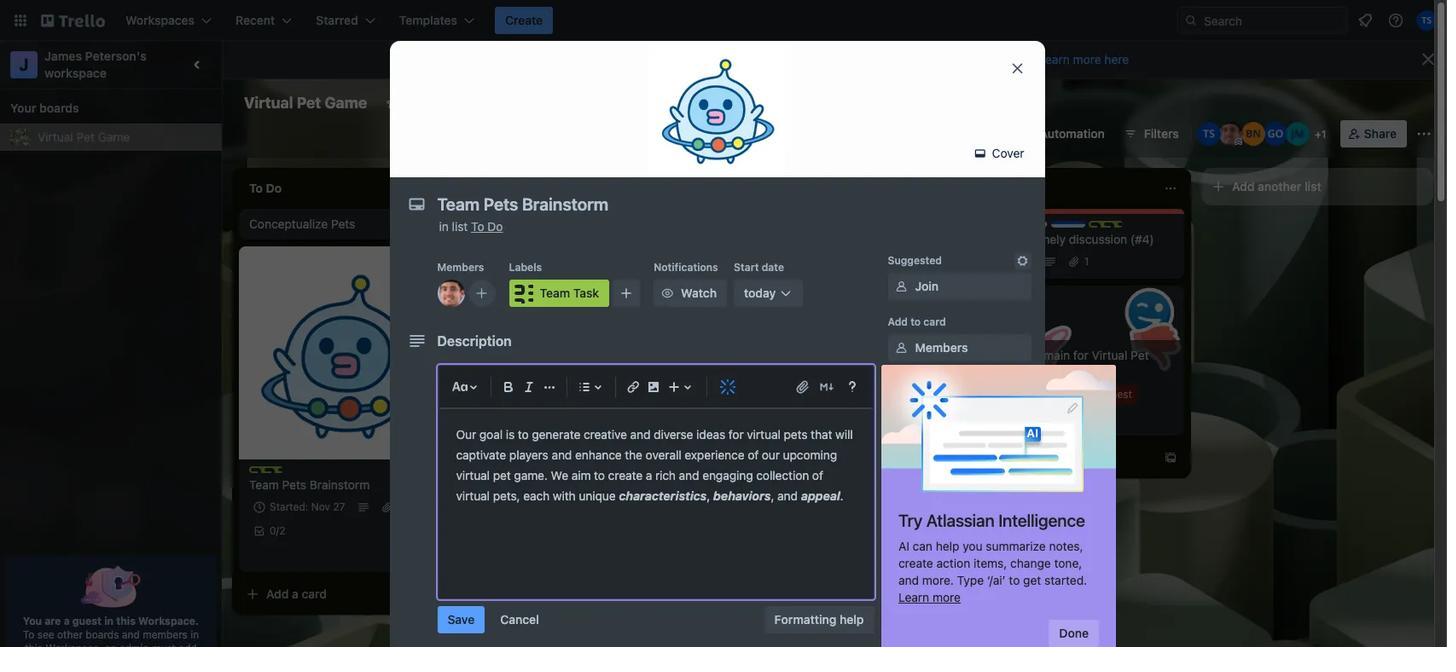 Task type: locate. For each thing, give the bounding box(es) containing it.
italic ⌘i image for bold ⌘b image on the bottom left
[[519, 377, 539, 398]]

help
[[936, 540, 960, 554], [840, 613, 864, 627]]

sm image inside members link
[[893, 340, 910, 357]]

2 vertical spatial add a card
[[266, 587, 327, 602]]

nov
[[997, 255, 1016, 268], [311, 501, 330, 514]]

and up admin
[[122, 629, 140, 642]]

0 vertical spatial color: bold lime, title: "team task" element
[[509, 280, 610, 307]]

checklist
[[916, 409, 968, 423]]

1 vertical spatial in
[[104, 616, 114, 628]]

nov left 30
[[997, 255, 1016, 268]]

blocker fyi
[[1031, 221, 1085, 234]]

0 notifications image
[[1356, 10, 1376, 31]]

0 horizontal spatial game
[[98, 130, 130, 144]]

1 horizontal spatial boards
[[86, 629, 119, 642]]

boards up the an
[[86, 629, 119, 642]]

show menu image
[[1416, 125, 1433, 143]]

view markdown image for bold ⌘b image on the bottom left link icon
[[818, 379, 835, 396]]

0 horizontal spatial task
[[296, 467, 318, 480]]

is right goal
[[506, 428, 515, 442]]

and right rich
[[679, 469, 700, 483]]

google
[[916, 614, 956, 628]]

open help dialog image
[[842, 377, 863, 398], [842, 377, 863, 398]]

image image for bold ⌘b image on the bottom left link icon
[[643, 377, 664, 398]]

virtual down captivate
[[456, 469, 490, 483]]

2 vertical spatial james peterson (jamespeterson93) image
[[430, 546, 451, 566]]

jeremy miller (jeremymiller198) image
[[1286, 122, 1310, 146]]

learn right the time.
[[1039, 52, 1070, 67]]

formatting help link
[[765, 607, 875, 634]]

for inside securing domain for virtual pet game website
[[1074, 348, 1089, 363]]

color: bold lime, title: "team task" element up started:
[[249, 467, 318, 480]]

create from template… image for the add a card button to the bottom
[[437, 588, 451, 602]]

game inside securing domain for virtual pet game website
[[977, 365, 1009, 380]]

to right 'aim'
[[594, 469, 605, 483]]

board
[[565, 52, 599, 67]]

james peterson (jamespeterson93) image up save
[[430, 546, 451, 566]]

2 sm image from the top
[[893, 408, 910, 425]]

color: bold lime, title: "team task" element
[[509, 280, 610, 307], [249, 467, 318, 480]]

1 vertical spatial can
[[913, 540, 933, 554]]

for right domain
[[1074, 348, 1089, 363]]

enhance
[[575, 448, 622, 463]]

0 vertical spatial pets
[[331, 217, 355, 231]]

pets
[[784, 428, 808, 442]]

sm image inside checklist 'link'
[[893, 408, 910, 425]]

creative
[[584, 428, 627, 442]]

2 horizontal spatial in
[[439, 219, 449, 234]]

labels up checklist
[[916, 375, 953, 389]]

a inside our goal is to generate creative and diverse ideas for virtual pets that will captivate players and enhance the overall experience of our upcoming virtual pet game. we aim to create a rich and engaging collection of virtual pets, each with unique
[[646, 469, 652, 483]]

add right do
[[509, 224, 531, 238]]

cancel
[[501, 613, 539, 627]]

game left star or unstar board icon
[[325, 94, 367, 112]]

1 horizontal spatial of
[[813, 469, 824, 483]]

1 vertical spatial boards
[[86, 629, 119, 642]]

add a card down 2
[[266, 587, 327, 602]]

view markdown image
[[818, 379, 835, 396], [818, 379, 835, 396]]

more left here
[[1074, 52, 1102, 67]]

more inside try atlassian intelligence ai can help you summarize notes, create action items, change tone, and more. type '/ai' to get started. learn more
[[933, 591, 961, 605]]

2 vertical spatial in
[[191, 629, 199, 642]]

list right another
[[1305, 179, 1322, 194]]

custom
[[916, 546, 959, 560]]

is for to
[[506, 428, 515, 442]]

0 horizontal spatial nov
[[311, 501, 330, 514]]

its
[[849, 52, 864, 67]]

1 horizontal spatial learn
[[1039, 52, 1070, 67]]

james peterson (jamespeterson93) image left add members to card icon
[[438, 280, 465, 307]]

your boards with 1 items element
[[10, 98, 203, 119]]

help up action
[[936, 540, 960, 554]]

0 vertical spatial :
[[1090, 388, 1093, 401]]

and inside try atlassian intelligence ai can help you summarize notes, create action items, change tone, and more. type '/ai' to get started. learn more
[[899, 574, 919, 588]]

learn more here link
[[1033, 52, 1130, 67]]

pet up highest
[[1131, 348, 1149, 363]]

captivate
[[456, 448, 506, 463]]

1 down website
[[1021, 388, 1026, 401]]

and up the
[[630, 428, 651, 442]]

blocker for blocker - timely discussion (#4)
[[977, 232, 1018, 247]]

1 vertical spatial change
[[1011, 557, 1051, 571]]

help right formatting
[[840, 613, 864, 627]]

1 horizontal spatial change
[[1011, 557, 1051, 571]]

star or unstar board image
[[386, 96, 400, 110]]

the
[[625, 448, 643, 463]]

sm image left checklist
[[893, 408, 910, 425]]

1 horizontal spatial create
[[899, 557, 934, 571]]

2 vertical spatial pet
[[1131, 348, 1149, 363]]

0 horizontal spatial pets
[[282, 478, 306, 493]]

add a card for the middle the add a card button
[[509, 224, 569, 238]]

1 horizontal spatial for
[[1074, 348, 1089, 363]]

0 horizontal spatial to
[[23, 629, 34, 642]]

link image
[[623, 377, 643, 398], [623, 377, 643, 398]]

0 horizontal spatial color: bold lime, title: "team task" element
[[249, 467, 318, 480]]

0 vertical spatial can
[[779, 52, 800, 67]]

members down add to card
[[916, 341, 968, 355]]

0 vertical spatial virtual
[[244, 94, 293, 112]]

pet left star or unstar board icon
[[297, 94, 321, 112]]

editor toolbar toolbar
[[446, 374, 866, 401], [446, 374, 866, 401]]

board
[[695, 52, 730, 67]]

add down 0 / 2
[[266, 587, 289, 602]]

for right ideas
[[729, 428, 744, 442]]

team task team pets brainstorm
[[249, 467, 370, 493]]

attachment button
[[888, 471, 1032, 499]]

Nov 30 checkbox
[[977, 252, 1037, 272]]

conceptualize pets link
[[249, 216, 447, 233]]

Search field
[[1199, 8, 1348, 33]]

0 vertical spatial of
[[748, 448, 759, 463]]

nov inside option
[[997, 255, 1016, 268]]

sm image up ai on the bottom
[[893, 511, 910, 528]]

to left 'get'
[[1009, 574, 1020, 588]]

change up 'get'
[[1011, 557, 1051, 571]]

1 vertical spatial game
[[98, 130, 130, 144]]

add down status
[[994, 451, 1016, 465]]

can inside try atlassian intelligence ai can help you summarize notes, create action items, change tone, and more. type '/ai' to get started. learn more
[[913, 540, 933, 554]]

image image
[[643, 377, 664, 398], [643, 377, 664, 398]]

1 vertical spatial sm image
[[893, 408, 910, 425]]

task
[[574, 286, 599, 300], [296, 467, 318, 480]]

:
[[1090, 388, 1093, 401], [1028, 412, 1031, 425]]

sm image inside watch button
[[659, 285, 676, 302]]

tara schultz (taraschultz7) image
[[1197, 122, 1221, 146]]

our
[[762, 448, 780, 463]]

upcoming
[[783, 448, 838, 463]]

change left its
[[803, 52, 846, 67]]

add for add another list button
[[1233, 179, 1255, 194]]

can right ai on the bottom
[[913, 540, 933, 554]]

pets up started:
[[282, 478, 306, 493]]

1 horizontal spatial more
[[1074, 52, 1102, 67]]

date
[[762, 261, 785, 274]]

team pets brainstorm link
[[249, 477, 447, 494]]

atlassian intelligence logo image for bold ⌘b image on the bottom left link icon
[[720, 380, 735, 395]]

boards
[[39, 101, 79, 115], [86, 629, 119, 642]]

another
[[1258, 179, 1302, 194]]

pet inside securing domain for virtual pet game website
[[1131, 348, 1149, 363]]

james peterson's workspace
[[44, 49, 150, 80]]

priority : highest
[[1055, 388, 1133, 401]]

suggested
[[888, 254, 942, 267]]

link image for bold ⌘b icon
[[623, 377, 643, 398]]

to down the you
[[23, 629, 34, 642]]

open help dialog image for view markdown image associated with link icon corresponding to bold ⌘b icon
[[842, 377, 863, 398]]

: left highest
[[1090, 388, 1093, 401]]

we
[[551, 469, 569, 483]]

members
[[143, 629, 188, 642]]

sm image inside location "link"
[[893, 511, 910, 528]]

a for the middle the add a card button
[[534, 224, 541, 238]]

can
[[779, 52, 800, 67], [913, 540, 933, 554]]

to
[[471, 219, 485, 234], [23, 629, 34, 642]]

0 vertical spatial to
[[471, 219, 485, 234]]

0
[[270, 525, 276, 538]]

0 horizontal spatial pet
[[76, 130, 95, 144]]

0 horizontal spatial members
[[438, 261, 484, 274]]

atlassian intelligence logo image
[[720, 380, 735, 395], [720, 380, 735, 395]]

1 horizontal spatial help
[[936, 540, 960, 554]]

1 horizontal spatial members
[[916, 341, 968, 355]]

2 vertical spatial add a card button
[[239, 581, 430, 609]]

virtual up our
[[747, 428, 781, 442]]

peterson's
[[85, 49, 147, 63]]

this down see
[[25, 643, 43, 648]]

of
[[748, 448, 759, 463], [813, 469, 824, 483]]

pet inside text box
[[297, 94, 321, 112]]

1 right jeremy miller (jeremymiller198) image
[[1322, 128, 1327, 141]]

add inside add another list button
[[1233, 179, 1255, 194]]

learn
[[1039, 52, 1070, 67], [899, 591, 930, 605]]

cover
[[989, 146, 1025, 160]]

0 horizontal spatial virtual
[[38, 130, 73, 144]]

1 horizontal spatial 1
[[1085, 255, 1090, 268]]

sm image down add to card
[[893, 374, 910, 391]]

sm image inside "automation" button
[[1016, 120, 1040, 144]]

1 vertical spatial learn
[[899, 591, 930, 605]]

0 vertical spatial help
[[936, 540, 960, 554]]

1 vertical spatial add a card button
[[966, 445, 1158, 472]]

view markdown image for link icon corresponding to bold ⌘b icon
[[818, 379, 835, 396]]

1 down the blocker - timely discussion (#4) link
[[1085, 255, 1090, 268]]

1 vertical spatial virtual
[[456, 469, 490, 483]]

james peterson (jamespeterson93) image left gary orlando (garyorlando) icon
[[1220, 122, 1244, 146]]

1 horizontal spatial ,
[[771, 489, 775, 504]]

0 horizontal spatial blocker
[[977, 232, 1018, 247]]

1 vertical spatial help
[[840, 613, 864, 627]]

1 vertical spatial pets
[[282, 478, 306, 493]]

attach and insert link image
[[794, 379, 811, 396], [794, 379, 811, 396]]

labels link
[[888, 369, 1032, 396]]

is inside our goal is to generate creative and diverse ideas for virtual pets that will captivate players and enhance the overall experience of our upcoming virtual pet game. we aim to create a rich and engaging collection of virtual pets, each with unique
[[506, 428, 515, 442]]

blocker for blocker fyi
[[1031, 221, 1068, 234]]

james
[[44, 49, 82, 63]]

0 horizontal spatial :
[[1028, 412, 1031, 425]]

change
[[803, 52, 846, 67], [1011, 557, 1051, 571]]

sm image
[[893, 374, 910, 391], [893, 408, 910, 425], [893, 511, 910, 528]]

in
[[439, 219, 449, 234], [104, 616, 114, 628], [191, 629, 199, 642]]

0 vertical spatial this
[[116, 616, 136, 628]]

of up appeal
[[813, 469, 824, 483]]

0 vertical spatial list
[[1305, 179, 1322, 194]]

our goal is to generate creative and diverse ideas for virtual pets that will captivate players and enhance the overall experience of our upcoming virtual pet game. we aim to create a rich and engaging collection of virtual pets, each with unique
[[456, 428, 857, 504]]

diverse
[[654, 428, 694, 442]]

tara schultz (taraschultz7) image
[[1417, 10, 1438, 31]]

1 vertical spatial virtual
[[38, 130, 73, 144]]

sm image for suggested
[[1015, 253, 1032, 270]]

1 sm image from the top
[[893, 374, 910, 391]]

italic ⌘i image for bold ⌘b icon
[[519, 377, 539, 398]]

game down "your boards with 1 items" element
[[98, 130, 130, 144]]

type
[[957, 574, 984, 588]]

rich
[[656, 469, 676, 483]]

1 horizontal spatial this
[[116, 616, 136, 628]]

0 horizontal spatial in
[[104, 616, 114, 628]]

boards right your
[[39, 101, 79, 115]]

card for the add a card button to the bottom
[[302, 587, 327, 602]]

game inside virtual pet game text box
[[325, 94, 367, 112]]

add members to card image
[[475, 285, 489, 302]]

0 vertical spatial for
[[1074, 348, 1089, 363]]

team
[[540, 286, 570, 300], [266, 467, 293, 480], [249, 478, 279, 493]]

pets right conceptualize
[[331, 217, 355, 231]]

, down collection
[[771, 489, 775, 504]]

+
[[1315, 128, 1322, 141]]

james peterson (jamespeterson93) image
[[1220, 122, 1244, 146], [438, 280, 465, 307], [430, 546, 451, 566]]

add a card right do
[[509, 224, 569, 238]]

for
[[1074, 348, 1089, 363], [729, 428, 744, 442]]

bold ⌘b image
[[498, 377, 519, 398]]

dates
[[916, 443, 948, 458]]

sm image inside join link
[[893, 278, 910, 295]]

items,
[[974, 557, 1008, 571]]

image image for link icon corresponding to bold ⌘b icon
[[643, 377, 664, 398]]

is left set
[[602, 52, 612, 67]]

create from template… image for the rightmost the add a card button
[[1164, 452, 1178, 465]]

add a card button down 2
[[239, 581, 430, 609]]

3 sm image from the top
[[893, 511, 910, 528]]

1 vertical spatial more
[[933, 591, 961, 605]]

1 horizontal spatial virtual
[[244, 94, 293, 112]]

None text field
[[429, 190, 992, 220]]

2 vertical spatial virtual
[[456, 489, 490, 504]]

0 vertical spatial nov
[[997, 255, 1016, 268]]

add a card down status
[[994, 451, 1054, 465]]

this up admin
[[116, 616, 136, 628]]

0 horizontal spatial learn
[[899, 591, 930, 605]]

characteristics , behaviors , and appeal .
[[619, 489, 844, 504]]

in down workspace.
[[191, 629, 199, 642]]

create down the
[[608, 469, 643, 483]]

0 horizontal spatial create
[[608, 469, 643, 483]]

description
[[438, 334, 512, 349]]

0 vertical spatial james peterson (jamespeterson93) image
[[1220, 122, 1244, 146]]

appeal
[[801, 489, 841, 504]]

2 horizontal spatial 1
[[1322, 128, 1327, 141]]

0 vertical spatial task
[[574, 286, 599, 300]]

sm image inside labels link
[[893, 374, 910, 391]]

1 horizontal spatial :
[[1090, 388, 1093, 401]]

1 horizontal spatial task
[[574, 286, 599, 300]]

atlassian intelligence logo button for link icon corresponding to bold ⌘b icon
[[714, 374, 741, 401]]

1 horizontal spatial list
[[1305, 179, 1322, 194]]

0 vertical spatial labels
[[509, 261, 542, 274]]

2 horizontal spatial add a card
[[994, 451, 1054, 465]]

italic ⌘i image
[[519, 377, 539, 398], [519, 377, 539, 398]]

0 vertical spatial learn
[[1039, 52, 1070, 67]]

is
[[602, 52, 612, 67], [506, 428, 515, 442]]

0 horizontal spatial ,
[[707, 489, 710, 504]]

today
[[744, 286, 776, 300]]

list left 'to do' link
[[452, 219, 468, 234]]

collection
[[757, 469, 809, 483]]

0 vertical spatial boards
[[39, 101, 79, 115]]

0 vertical spatial is
[[602, 52, 612, 67]]

1 vertical spatial color: bold lime, title: "team task" element
[[249, 467, 318, 480]]

characteristics
[[619, 489, 707, 504]]

in right the guest
[[104, 616, 114, 628]]

to inside try atlassian intelligence ai can help you summarize notes, create action items, change tone, and more. type '/ai' to get started. learn more
[[1009, 574, 1020, 588]]

done button
[[1049, 621, 1100, 648]]

add a card button down the progress at the bottom right of page
[[966, 445, 1158, 472]]

of left our
[[748, 448, 759, 463]]

nov left 27
[[311, 501, 330, 514]]

pet down "your boards with 1 items" element
[[76, 130, 95, 144]]

add left another
[[1233, 179, 1255, 194]]

here
[[1105, 52, 1130, 67]]

2 horizontal spatial pet
[[1131, 348, 1149, 363]]

card
[[544, 224, 569, 238], [924, 316, 946, 329], [1029, 451, 1054, 465], [302, 587, 327, 602]]

see
[[37, 629, 54, 642]]

1 horizontal spatial pet
[[297, 94, 321, 112]]

more down more.
[[933, 591, 961, 605]]

virtual
[[747, 428, 781, 442], [456, 469, 490, 483], [456, 489, 490, 504]]

1 horizontal spatial is
[[602, 52, 612, 67]]

0 horizontal spatial 1
[[1021, 388, 1026, 401]]

1 horizontal spatial can
[[913, 540, 933, 554]]

notes,
[[1050, 540, 1084, 554]]

: left in
[[1028, 412, 1031, 425]]

started.
[[1045, 574, 1088, 588]]

experience
[[685, 448, 745, 463]]

sm image
[[1016, 120, 1040, 144], [972, 145, 989, 162], [1015, 253, 1032, 270], [893, 278, 910, 295], [659, 285, 676, 302], [893, 340, 910, 357]]

.
[[841, 489, 844, 504]]

0 vertical spatial add a card
[[509, 224, 569, 238]]

0 horizontal spatial for
[[729, 428, 744, 442]]

0 horizontal spatial of
[[748, 448, 759, 463]]

1 vertical spatial is
[[506, 428, 515, 442]]

labels up team task
[[509, 261, 542, 274]]

create from template… image
[[1164, 452, 1178, 465], [437, 588, 451, 602]]

add another list
[[1233, 179, 1322, 194]]

virtual left the 'pets,'
[[456, 489, 490, 504]]

color: bold lime, title: "team task" element right add members to card icon
[[509, 280, 610, 307]]

1 vertical spatial nov
[[311, 501, 330, 514]]

0 vertical spatial add a card button
[[481, 218, 673, 245]]

sm image for automation
[[1016, 120, 1040, 144]]

add a card button up team task
[[481, 218, 673, 245]]

progress
[[1046, 412, 1088, 425]]

can right "admins" on the top
[[779, 52, 800, 67]]

1 horizontal spatial labels
[[916, 375, 953, 389]]

and up power-
[[899, 574, 919, 588]]

ideas
[[697, 428, 726, 442]]

2 horizontal spatial game
[[977, 365, 1009, 380]]

: for status
[[1028, 412, 1031, 425]]

, down engaging
[[707, 489, 710, 504]]

game down securing
[[977, 365, 1009, 380]]

dates button
[[888, 437, 1032, 464]]

nov 30
[[997, 255, 1032, 268]]

join link
[[888, 273, 1032, 300]]

join
[[916, 279, 939, 294]]

30
[[1019, 255, 1032, 268]]

to left do
[[471, 219, 485, 234]]

team for team task team pets brainstorm
[[266, 467, 293, 480]]

save button
[[438, 607, 485, 634]]

task inside team task team pets brainstorm
[[296, 467, 318, 480]]

search image
[[1185, 14, 1199, 27]]

1 vertical spatial task
[[296, 467, 318, 480]]

will
[[836, 428, 853, 442]]

start
[[734, 261, 759, 274]]

in left 'to do' link
[[439, 219, 449, 234]]

/
[[276, 525, 279, 538]]

0 vertical spatial game
[[325, 94, 367, 112]]

create down ai on the bottom
[[899, 557, 934, 571]]

color: blue, title: "fyi" element
[[1052, 221, 1086, 234]]

power-ups
[[888, 589, 944, 602]]

open information menu image
[[1388, 12, 1405, 29]]

custom fields button
[[888, 545, 1032, 562]]

and down collection
[[778, 489, 798, 504]]

members up add members to card icon
[[438, 261, 484, 274]]

list
[[1305, 179, 1322, 194], [452, 219, 468, 234]]

learn down more.
[[899, 591, 930, 605]]



Task type: vqa. For each thing, say whether or not it's contained in the screenshot.
All members of the Workspace can see and edit this board. image
no



Task type: describe. For each thing, give the bounding box(es) containing it.
attach and insert link image for view markdown image corresponding to bold ⌘b image on the bottom left link icon
[[794, 379, 811, 396]]

1 , from the left
[[707, 489, 710, 504]]

card for the rightmost the add a card button
[[1029, 451, 1054, 465]]

add for the middle the add a card button
[[509, 224, 531, 238]]

notifications
[[654, 261, 719, 274]]

virtual pet game link
[[38, 129, 212, 146]]

sm image for join
[[893, 278, 910, 295]]

get
[[1024, 574, 1042, 588]]

Main content area, start typing to enter text. text field
[[456, 425, 857, 507]]

add for the add a card button to the bottom
[[266, 587, 289, 602]]

is for set
[[602, 52, 612, 67]]

sm image for watch
[[659, 285, 676, 302]]

started: nov 27
[[270, 501, 345, 514]]

game inside 'virtual pet game' link
[[98, 130, 130, 144]]

this board is set to public. board admins can change its visibility setting at any time. learn more here
[[537, 52, 1130, 67]]

website
[[1012, 365, 1057, 380]]

intelligence
[[999, 511, 1086, 531]]

1 horizontal spatial in
[[191, 629, 199, 642]]

add for the rightmost the add a card button
[[994, 451, 1016, 465]]

drive
[[959, 614, 988, 628]]

1 vertical spatial 1
[[1085, 255, 1090, 268]]

1 vertical spatial of
[[813, 469, 824, 483]]

today button
[[734, 280, 804, 307]]

setting
[[919, 52, 961, 67]]

0 horizontal spatial labels
[[509, 261, 542, 274]]

action
[[937, 557, 971, 571]]

create
[[505, 13, 543, 27]]

1 vertical spatial members
[[916, 341, 968, 355]]

filters
[[1145, 126, 1180, 141]]

game.
[[514, 469, 548, 483]]

-
[[1021, 232, 1027, 247]]

Board name text field
[[236, 90, 376, 117]]

create inside our goal is to generate creative and diverse ideas for virtual pets that will captivate players and enhance the overall experience of our upcoming virtual pet game. we aim to create a rich and engaging collection of virtual pets, each with unique
[[608, 469, 643, 483]]

players
[[510, 448, 549, 463]]

0 horizontal spatial boards
[[39, 101, 79, 115]]

are
[[45, 616, 61, 628]]

0 vertical spatial in
[[439, 219, 449, 234]]

each
[[524, 489, 550, 504]]

and inside you are a guest in this workspace. to see other boards and members in this workspace, an admin must ad
[[122, 629, 140, 642]]

to down join
[[911, 316, 921, 329]]

help inside try atlassian intelligence ai can help you summarize notes, create action items, change tone, and more. type '/ai' to get started. learn more
[[936, 540, 960, 554]]

status : in progress
[[997, 412, 1088, 425]]

primary element
[[0, 0, 1448, 41]]

to up players
[[518, 428, 529, 442]]

blocker - timely discussion (#4)
[[977, 232, 1155, 247]]

2 horizontal spatial add a card button
[[966, 445, 1158, 472]]

ben nelson (bennelson96) image
[[1242, 122, 1266, 146]]

color: bold lime, title: none image
[[1089, 221, 1123, 228]]

a for the add a card button to the bottom
[[292, 587, 299, 602]]

virtual pet game inside text box
[[244, 94, 367, 112]]

atlassian intelligence logo button for bold ⌘b image on the bottom left link icon
[[714, 374, 741, 401]]

attach and insert link image for view markdown image associated with link icon corresponding to bold ⌘b icon
[[794, 379, 811, 396]]

sm image for members
[[893, 340, 910, 357]]

cover link
[[967, 140, 1035, 167]]

0 horizontal spatial help
[[840, 613, 864, 627]]

0 vertical spatial change
[[803, 52, 846, 67]]

sm image for checklist
[[893, 408, 910, 425]]

team for team task
[[540, 286, 570, 300]]

0 vertical spatial virtual
[[747, 428, 781, 442]]

dashboard link
[[732, 90, 833, 117]]

1 vertical spatial james peterson (jamespeterson93) image
[[438, 280, 465, 307]]

1 vertical spatial labels
[[916, 375, 953, 389]]

(#4)
[[1131, 232, 1155, 247]]

try atlassian intelligence ai can help you summarize notes, create action items, change tone, and more. type '/ai' to get started. learn more
[[899, 511, 1088, 605]]

'/ai'
[[988, 574, 1006, 588]]

location link
[[888, 505, 1032, 533]]

highest
[[1095, 388, 1133, 401]]

: for priority
[[1090, 388, 1093, 401]]

tone,
[[1055, 557, 1083, 571]]

open help dialog image for view markdown image corresponding to bold ⌘b image on the bottom left link icon
[[842, 377, 863, 398]]

domain
[[1029, 348, 1071, 363]]

list inside button
[[1305, 179, 1322, 194]]

securing
[[977, 348, 1025, 363]]

workspace
[[44, 66, 107, 80]]

ai
[[899, 540, 910, 554]]

j
[[19, 55, 29, 74]]

formatting help
[[775, 613, 864, 627]]

power-
[[888, 589, 924, 602]]

task for team task team pets brainstorm
[[296, 467, 318, 480]]

27
[[333, 501, 345, 514]]

learn inside try atlassian intelligence ai can help you summarize notes, create action items, change tone, and more. type '/ai' to get started. learn more
[[899, 591, 930, 605]]

admin
[[120, 643, 149, 648]]

with
[[553, 489, 576, 504]]

workspace.
[[138, 616, 199, 628]]

calendar link
[[638, 90, 728, 117]]

1 vertical spatial list
[[452, 219, 468, 234]]

team task
[[540, 286, 599, 300]]

virtual inside text box
[[244, 94, 293, 112]]

dashboard
[[761, 96, 822, 110]]

0 vertical spatial more
[[1074, 52, 1102, 67]]

any
[[978, 52, 999, 67]]

add a card for the add a card button to the bottom
[[266, 587, 327, 602]]

0 horizontal spatial this
[[25, 643, 43, 648]]

gary orlando (garyorlando) image
[[1264, 122, 1288, 146]]

you
[[23, 616, 42, 628]]

create button
[[495, 7, 553, 34]]

generate
[[532, 428, 581, 442]]

add down the suggested
[[888, 316, 908, 329]]

blocker - timely discussion (#4) link
[[977, 231, 1175, 248]]

boards inside you are a guest in this workspace. to see other boards and members in this workspace, an admin must ad
[[86, 629, 119, 642]]

sm image for labels
[[893, 374, 910, 391]]

in list to do
[[439, 219, 503, 234]]

link image for bold ⌘b image on the bottom left
[[623, 377, 643, 398]]

calendar
[[667, 96, 718, 110]]

and up we
[[552, 448, 572, 463]]

watch
[[681, 286, 717, 300]]

fields
[[963, 546, 996, 560]]

sm image inside cover link
[[972, 145, 989, 162]]

save
[[448, 613, 475, 627]]

1 horizontal spatial add a card button
[[481, 218, 673, 245]]

learn more link
[[899, 590, 961, 607]]

0 vertical spatial 1
[[1322, 128, 1327, 141]]

admins
[[733, 52, 776, 67]]

to right set
[[637, 52, 649, 67]]

atlassian intelligence logo image for link icon corresponding to bold ⌘b icon
[[720, 380, 735, 395]]

goal
[[480, 428, 503, 442]]

change inside try atlassian intelligence ai can help you summarize notes, create action items, change tone, and more. type '/ai' to get started. learn more
[[1011, 557, 1051, 571]]

pets inside team task team pets brainstorm
[[282, 478, 306, 493]]

color: red, title: "blocker" element
[[1014, 221, 1068, 234]]

1 horizontal spatial color: bold lime, title: "team task" element
[[509, 280, 610, 307]]

to inside you are a guest in this workspace. to see other boards and members in this workspace, an admin must ad
[[23, 629, 34, 642]]

automation button
[[1016, 120, 1116, 148]]

fyi
[[1069, 221, 1085, 234]]

1 horizontal spatial to
[[471, 219, 485, 234]]

2 , from the left
[[771, 489, 775, 504]]

aim
[[572, 469, 591, 483]]

+ 1
[[1315, 128, 1327, 141]]

filters button
[[1119, 120, 1185, 148]]

0 horizontal spatial virtual pet game
[[38, 130, 130, 144]]

sm image for location
[[893, 511, 910, 528]]

a for the rightmost the add a card button
[[1019, 451, 1026, 465]]

in
[[1034, 412, 1043, 425]]

share
[[1365, 126, 1397, 141]]

timely
[[1030, 232, 1066, 247]]

google drive
[[916, 614, 988, 628]]

2 vertical spatial 1
[[1021, 388, 1026, 401]]

task for team task
[[574, 286, 599, 300]]

done
[[1060, 627, 1089, 641]]

virtual inside securing domain for virtual pet game website
[[1092, 348, 1128, 363]]

for inside our goal is to generate creative and diverse ideas for virtual pets that will captivate players and enhance the overall experience of our upcoming virtual pet game. we aim to create a rich and engaging collection of virtual pets, each with unique
[[729, 428, 744, 442]]

card for the middle the add a card button
[[544, 224, 569, 238]]

conceptualize
[[249, 217, 328, 231]]

do
[[488, 219, 503, 234]]

add a card for the rightmost the add a card button
[[994, 451, 1054, 465]]

this
[[537, 52, 562, 67]]

a inside you are a guest in this workspace. to see other boards and members in this workspace, an admin must ad
[[64, 616, 70, 628]]

location
[[916, 511, 964, 526]]

1 horizontal spatial pets
[[331, 217, 355, 231]]

checklist link
[[888, 403, 1032, 430]]

0 horizontal spatial can
[[779, 52, 800, 67]]

bold ⌘b image
[[498, 377, 519, 398]]

create inside try atlassian intelligence ai can help you summarize notes, create action items, change tone, and more. type '/ai' to get started. learn more
[[899, 557, 934, 571]]



